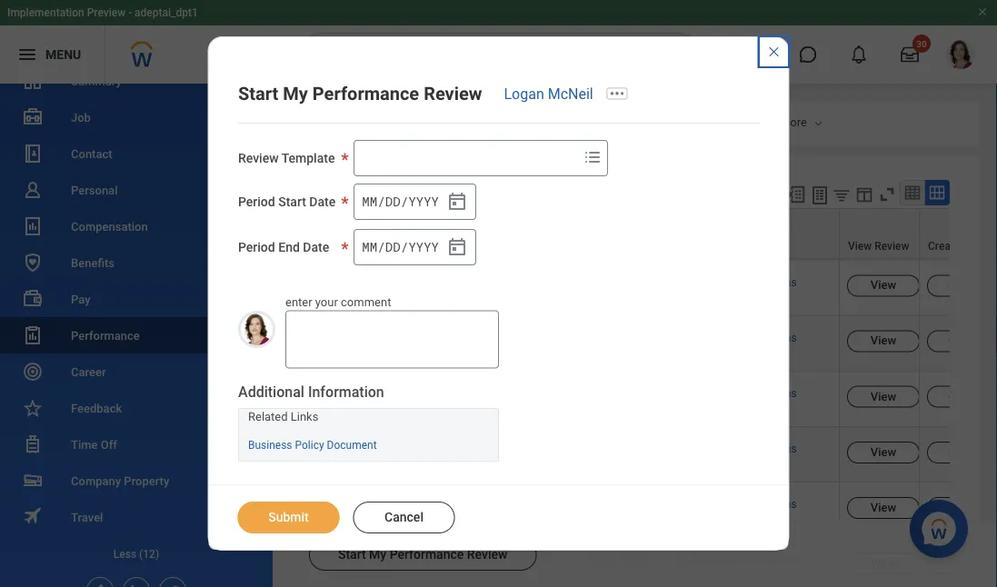Task type: vqa. For each thing, say whether or not it's contained in the screenshot.
fourth '4 - Exceeds Expectations' link from the top of the page
yes



Task type: locate. For each thing, give the bounding box(es) containing it.
create inside popup button
[[929, 240, 961, 253]]

job link
[[0, 99, 273, 136]]

1 vertical spatial yyyy
[[408, 239, 439, 256]]

appraisal:
[[422, 220, 471, 233], [422, 276, 471, 289], [422, 387, 471, 400], [422, 443, 471, 456], [422, 498, 471, 511], [422, 554, 471, 567]]

pay image
[[22, 288, 44, 310]]

company property link
[[0, 463, 273, 499]]

logan inside 2012 performance appraisal: logan mcneil
[[328, 402, 359, 415]]

start down the review template
[[278, 195, 306, 210]]

1 4 - exceeds expectations link from the top
[[677, 217, 797, 233]]

dd up 2015 performance appraisal: logan mcneil link
[[385, 193, 400, 210]]

expectations for 2010 performance appraisal: logan mcneil
[[735, 498, 797, 511]]

exceeds inside create ne row
[[691, 220, 732, 233]]

performance up performance reviews
[[312, 83, 419, 104]]

2 exceeds from the top
[[691, 276, 732, 289]]

3 row from the top
[[320, 316, 998, 372]]

create for sixth create ne button from the top of the page
[[950, 501, 985, 515]]

mm / dd / yyyy up 2015 performance appraisal: logan mcneil link
[[362, 193, 439, 210]]

logan mcneil
[[504, 85, 593, 102]]

3 expectations from the top
[[735, 332, 797, 344]]

company property image
[[22, 470, 44, 492]]

mcneil inside 2012 performance appraisal: logan mcneil
[[361, 402, 396, 415]]

(12)
[[139, 548, 159, 561]]

1 create ne button from the top
[[928, 219, 998, 241]]

create inside row
[[950, 223, 985, 236]]

profile logan mcneil element
[[936, 35, 987, 75]]

end
[[278, 240, 300, 255]]

logan for 2011 performance appraisal: logan mcneil
[[328, 457, 359, 470]]

1 ne from the top
[[987, 223, 998, 236]]

view
[[849, 240, 873, 253], [871, 278, 897, 292], [871, 334, 897, 348], [871, 390, 897, 403], [871, 445, 897, 459], [871, 501, 897, 515], [871, 557, 897, 570]]

performance link
[[0, 317, 273, 354]]

4 4 from the top
[[677, 387, 683, 400]]

7 4 from the top
[[677, 554, 683, 567]]

2012 performance appraisal: logan mcneil
[[328, 387, 471, 415]]

appraisal: down cancel button
[[422, 554, 471, 567]]

2011
[[328, 443, 353, 456]]

mm / dd / yyyy
[[362, 193, 439, 210], [362, 239, 439, 256]]

5 expectations from the top
[[735, 443, 797, 456]]

calendar image down period start date group
[[446, 237, 468, 258]]

performance image
[[22, 325, 44, 347]]

1 exceeds from the top
[[691, 220, 732, 233]]

1 vertical spatial start
[[278, 195, 306, 210]]

view button
[[848, 275, 921, 297], [848, 331, 921, 352], [848, 386, 921, 408], [848, 442, 921, 464], [848, 498, 921, 519], [848, 553, 921, 575]]

preview
[[87, 6, 126, 19]]

appraisal: down period end date group
[[422, 276, 471, 289]]

calendar image right items
[[446, 191, 468, 213]]

exceeds
[[691, 220, 732, 233], [691, 276, 732, 289], [691, 332, 732, 344], [691, 387, 732, 400], [691, 443, 732, 456], [691, 498, 732, 511], [691, 554, 732, 567]]

mcneil inside 2010 performance appraisal: logan mcneil
[[361, 513, 396, 526]]

mcneil for 2010 performance appraisal: logan mcneil
[[361, 513, 396, 526]]

period end date
[[238, 240, 329, 255]]

1 create ne from the top
[[950, 223, 998, 236]]

view inside popup button
[[849, 240, 873, 253]]

mcneil inside 2014 performance appraisal: logan mcneil
[[361, 291, 396, 303]]

4 - exceeds expectations for 2010 performance appraisal: logan mcneil
[[677, 498, 797, 511]]

cancel button
[[353, 502, 455, 534]]

mm / dd / yyyy for period end date
[[362, 239, 439, 256]]

period for period end date
[[238, 240, 275, 255]]

0 vertical spatial period
[[238, 195, 275, 210]]

calendar image
[[446, 191, 468, 213], [446, 237, 468, 258]]

0 vertical spatial mm
[[362, 193, 377, 210]]

appraisal: for 2012 performance appraisal: logan mcneil
[[422, 387, 471, 400]]

personal image
[[22, 179, 44, 201]]

create for 4th create ne button from the top
[[950, 390, 985, 403]]

pay
[[71, 292, 91, 306]]

logan down 2014
[[328, 291, 359, 303]]

performance for 2010
[[356, 498, 420, 511]]

date for period start date
[[309, 195, 335, 210]]

0 vertical spatial mm / dd / yyyy
[[362, 193, 439, 210]]

logan down 2010
[[328, 513, 359, 526]]

tab list
[[291, 102, 998, 146]]

adeptai_dpt1
[[135, 6, 198, 19]]

review inside create review popup button
[[964, 240, 998, 253]]

6 4 from the top
[[677, 498, 683, 511]]

mm / dd / yyyy inside period end date group
[[362, 239, 439, 256]]

compensation image
[[22, 216, 44, 237]]

mcneil for 2011 performance appraisal: logan mcneil
[[361, 457, 396, 470]]

row
[[320, 208, 998, 259], [320, 260, 998, 316], [320, 316, 998, 372], [320, 372, 998, 427], [320, 427, 998, 483], [320, 483, 998, 539], [320, 539, 998, 588]]

items
[[400, 190, 427, 203]]

2 view button from the top
[[848, 331, 921, 352]]

6 ne from the top
[[987, 501, 998, 515]]

mm for period start date
[[362, 193, 377, 210]]

1 horizontal spatial feedback
[[778, 115, 829, 129]]

performance right 2010
[[356, 498, 420, 511]]

4 - exceeds expectations inside create ne row
[[677, 220, 797, 233]]

2010 performance appraisal: logan mcneil link
[[328, 495, 471, 526]]

4 - exceeds expectations link for 2010 performance appraisal: logan mcneil
[[677, 495, 797, 511]]

feedback for feedback received
[[778, 115, 829, 129]]

calendar image inside period start date group
[[446, 191, 468, 213]]

1 calendar image from the top
[[446, 191, 468, 213]]

2012
[[328, 387, 353, 400]]

2 expectations from the top
[[735, 276, 797, 289]]

1 vertical spatial date
[[303, 240, 329, 255]]

4 for 2014 performance appraisal: logan mcneil
[[677, 276, 683, 289]]

policy
[[295, 439, 324, 451]]

logan for 2009 performance appraisal: logan mcneil
[[328, 569, 359, 581]]

dd inside period end date group
[[385, 239, 400, 256]]

0 horizontal spatial feedback
[[71, 402, 122, 415]]

travel image
[[22, 505, 44, 527]]

performance inside 2014 performance appraisal: logan mcneil
[[356, 276, 420, 289]]

create ne button
[[928, 219, 998, 241], [928, 275, 998, 297], [928, 331, 998, 352], [928, 386, 998, 408], [928, 442, 998, 464], [928, 498, 998, 519], [928, 553, 998, 575]]

appraisal: down 2012 performance appraisal: logan mcneil
[[422, 443, 471, 456]]

7 expectations from the top
[[735, 554, 797, 567]]

job image
[[22, 106, 44, 128]]

3 view button from the top
[[848, 386, 921, 408]]

1 vertical spatial feedback
[[71, 402, 122, 415]]

2 create ne button from the top
[[928, 275, 998, 297]]

create for third create ne button from the top of the page
[[950, 334, 985, 348]]

comment
[[341, 296, 391, 309]]

5 4 - exceeds expectations link from the top
[[677, 439, 797, 456]]

mm / dd / yyyy up 2014 performance appraisal: logan mcneil link
[[362, 239, 439, 256]]

1 mm / dd / yyyy from the top
[[362, 193, 439, 210]]

time off image
[[22, 434, 44, 456]]

2 4 - exceeds expectations from the top
[[677, 276, 797, 289]]

competencies
[[528, 115, 604, 129]]

4 exceeds from the top
[[691, 387, 732, 400]]

4 4 - exceeds expectations link from the top
[[677, 384, 797, 400]]

2 column header from the left
[[580, 208, 670, 259]]

start
[[238, 83, 278, 104], [278, 195, 306, 210]]

row header
[[320, 316, 491, 372]]

period left end on the top left of page
[[238, 240, 275, 255]]

period end date group
[[354, 229, 476, 266]]

logan
[[504, 85, 544, 102], [328, 235, 359, 248], [328, 291, 359, 303], [328, 402, 359, 415], [328, 457, 359, 470], [328, 513, 359, 526], [328, 569, 359, 581]]

0 vertical spatial start
[[238, 83, 278, 104]]

1 4 - exceeds expectations from the top
[[677, 220, 797, 233]]

contact
[[71, 147, 112, 161]]

mcneil inside the 2015 performance appraisal: logan mcneil
[[361, 235, 396, 248]]

2010 performance appraisal: logan mcneil
[[328, 498, 471, 526]]

performance down cancel button
[[356, 554, 420, 567]]

0 vertical spatial date
[[309, 195, 335, 210]]

expectations
[[735, 220, 797, 233], [735, 276, 797, 289], [735, 332, 797, 344], [735, 387, 797, 400], [735, 443, 797, 456], [735, 498, 797, 511], [735, 554, 797, 567]]

2 ne from the top
[[987, 278, 998, 292]]

3 4 - exceeds expectations from the top
[[677, 332, 797, 344]]

performance inside 2011 performance appraisal: logan mcneil
[[356, 443, 420, 456]]

1 4 from the top
[[677, 220, 683, 233]]

business
[[248, 439, 292, 451]]

appraisal: inside 2012 performance appraisal: logan mcneil
[[422, 387, 471, 400]]

performance inside 2009 performance appraisal: logan mcneil
[[356, 554, 420, 567]]

review
[[424, 83, 482, 104], [238, 151, 278, 166], [329, 240, 364, 253], [875, 240, 910, 253], [964, 240, 998, 253]]

4 - exceeds expectations for 2009 performance appraisal: logan mcneil
[[677, 554, 797, 567]]

company property
[[71, 474, 169, 488]]

toolbar
[[779, 180, 951, 208]]

3 create ne button from the top
[[928, 331, 998, 352]]

- inside banner
[[128, 6, 132, 19]]

mm inside period end date group
[[362, 239, 377, 256]]

4 - exceeds expectations for 2011 performance appraisal: logan mcneil
[[677, 443, 797, 456]]

1 period from the top
[[238, 195, 275, 210]]

appraisal: inside 2014 performance appraisal: logan mcneil
[[422, 276, 471, 289]]

2 4 from the top
[[677, 276, 683, 289]]

0 vertical spatial feedback
[[778, 115, 829, 129]]

calendar image inside period end date group
[[446, 237, 468, 258]]

4 create ne button from the top
[[928, 386, 998, 408]]

2 appraisal: from the top
[[422, 276, 471, 289]]

start left my
[[238, 83, 278, 104]]

create ne button inside row
[[928, 219, 998, 241]]

4 - exceeds expectations link for 2012 performance appraisal: logan mcneil
[[677, 384, 797, 400]]

appraisal: inside 2011 performance appraisal: logan mcneil
[[422, 443, 471, 456]]

travel link
[[0, 499, 273, 536]]

0 vertical spatial yyyy
[[408, 193, 439, 210]]

4 - exceeds expectations
[[677, 220, 797, 233], [677, 276, 797, 289], [677, 332, 797, 344], [677, 387, 797, 400], [677, 443, 797, 456], [677, 498, 797, 511], [677, 554, 797, 567]]

date up 2015
[[309, 195, 335, 210]]

mm / dd / yyyy inside period start date group
[[362, 193, 439, 210]]

/
[[377, 193, 385, 210], [400, 193, 408, 210], [377, 239, 385, 256], [400, 239, 408, 256]]

2 mm / dd / yyyy from the top
[[362, 239, 439, 256]]

cell
[[491, 205, 580, 260], [580, 205, 670, 260], [491, 260, 580, 316], [580, 260, 670, 316], [580, 316, 670, 372], [491, 372, 580, 427], [580, 372, 670, 427], [580, 427, 670, 483], [491, 483, 580, 539], [580, 483, 670, 539]]

2 create ne from the top
[[950, 278, 998, 292]]

appraisal: inside 2009 performance appraisal: logan mcneil
[[422, 554, 471, 567]]

5 create ne from the top
[[950, 445, 998, 459]]

information
[[308, 383, 384, 401]]

performance inside 2010 performance appraisal: logan mcneil
[[356, 498, 420, 511]]

cancel
[[385, 510, 424, 525]]

summary image
[[22, 70, 44, 92]]

more
[[781, 115, 808, 129]]

performance right '2011'
[[356, 443, 420, 456]]

5 appraisal: from the top
[[422, 498, 471, 511]]

performance up comment
[[356, 276, 420, 289]]

01/01/2011
[[499, 443, 557, 456]]

logan inside 2014 performance appraisal: logan mcneil
[[328, 291, 359, 303]]

4 ne from the top
[[987, 390, 998, 403]]

4 expectations from the top
[[735, 387, 797, 400]]

4 inside create ne row
[[677, 220, 683, 233]]

4 - exceeds expectations link for 2014 performance appraisal: logan mcneil
[[677, 272, 797, 289]]

contact link
[[0, 136, 273, 172]]

create for third create ne button from the bottom
[[950, 445, 985, 459]]

review template
[[238, 151, 335, 166]]

1 yyyy from the top
[[408, 193, 439, 210]]

logan for 2015 performance appraisal: logan mcneil
[[328, 235, 359, 248]]

logan down 2009 on the left of the page
[[328, 569, 359, 581]]

5 4 from the top
[[677, 443, 683, 456]]

1 vertical spatial calendar image
[[446, 237, 468, 258]]

2014
[[328, 276, 353, 289]]

enter your comment text field
[[285, 311, 499, 369]]

2 4 - exceeds expectations link from the top
[[677, 272, 797, 289]]

less
[[114, 548, 137, 561]]

logan down '2011'
[[328, 457, 359, 470]]

logan mcneil link
[[504, 85, 593, 102]]

start my performance review dialog
[[208, 36, 790, 551]]

5 4 - exceeds expectations from the top
[[677, 443, 797, 456]]

3 create ne from the top
[[950, 334, 998, 348]]

create for seventh create ne button from the top
[[950, 557, 985, 570]]

2014 performance appraisal: logan mcneil
[[328, 276, 471, 303]]

period
[[238, 195, 275, 210], [238, 240, 275, 255]]

7 exceeds from the top
[[691, 554, 732, 567]]

feedback for feedback
[[71, 402, 122, 415]]

performance down 14
[[356, 220, 420, 233]]

feedback left received
[[778, 115, 829, 129]]

4 4 - exceeds expectations from the top
[[677, 387, 797, 400]]

ne inside create ne row
[[987, 223, 998, 236]]

1 row from the top
[[320, 208, 998, 259]]

performance inside 2012 performance appraisal: logan mcneil
[[356, 387, 420, 400]]

appraisal: inside the 2015 performance appraisal: logan mcneil
[[422, 220, 471, 233]]

performance for 2011
[[356, 443, 420, 456]]

feedback inside tab list
[[778, 115, 829, 129]]

1 vertical spatial mm / dd / yyyy
[[362, 239, 439, 256]]

yyyy right 14
[[408, 193, 439, 210]]

1 vertical spatial mm
[[362, 239, 377, 256]]

performance up career
[[71, 329, 140, 343]]

period start date
[[238, 195, 335, 210]]

3 appraisal: from the top
[[422, 387, 471, 400]]

2 yyyy from the top
[[408, 239, 439, 256]]

1 dd from the top
[[385, 193, 400, 210]]

2012 performance appraisal: logan mcneil link
[[328, 384, 471, 415]]

4
[[677, 220, 683, 233], [677, 276, 683, 289], [677, 332, 683, 344], [677, 387, 683, 400], [677, 443, 683, 456], [677, 498, 683, 511], [677, 554, 683, 567]]

create ne
[[950, 223, 998, 236], [950, 278, 998, 292], [950, 334, 998, 348], [950, 390, 998, 403], [950, 445, 998, 459], [950, 501, 998, 515], [950, 557, 998, 570]]

submit
[[269, 510, 309, 525]]

feedback
[[778, 115, 829, 129], [71, 402, 122, 415]]

dd inside period start date group
[[385, 193, 400, 210]]

feedback image
[[22, 398, 44, 419]]

2 mm from the top
[[362, 239, 377, 256]]

1 appraisal: from the top
[[422, 220, 471, 233]]

mcneil inside 2011 performance appraisal: logan mcneil
[[361, 457, 396, 470]]

7 4 - exceeds expectations link from the top
[[677, 550, 797, 567]]

5 exceeds from the top
[[691, 443, 732, 456]]

appraisal: down period start date group
[[422, 220, 471, 233]]

dd up 2014 performance appraisal: logan mcneil link
[[385, 239, 400, 256]]

1 expectations from the top
[[735, 220, 797, 233]]

list
[[0, 63, 273, 572]]

yyyy inside period end date group
[[408, 239, 439, 256]]

performance down start my performance review
[[309, 115, 378, 129]]

4 appraisal: from the top
[[422, 443, 471, 456]]

4 - exceeds expectations for 2012 performance appraisal: logan mcneil
[[677, 387, 797, 400]]

0 vertical spatial dd
[[385, 193, 400, 210]]

enter your comment
[[285, 296, 391, 309]]

7 4 - exceeds expectations from the top
[[677, 554, 797, 567]]

column header
[[491, 208, 580, 259], [580, 208, 670, 259]]

appraisal: inside 2010 performance appraisal: logan mcneil
[[422, 498, 471, 511]]

expectations for 2009 performance appraisal: logan mcneil
[[735, 554, 797, 567]]

mm inside period start date group
[[362, 193, 377, 210]]

less (12)
[[114, 548, 159, 561]]

create ne row
[[320, 205, 998, 260]]

submit button
[[238, 502, 340, 534]]

4 for 2009 performance appraisal: logan mcneil
[[677, 554, 683, 567]]

1 column header from the left
[[491, 208, 580, 259]]

6 4 - exceeds expectations from the top
[[677, 498, 797, 511]]

logan down 2015
[[328, 235, 359, 248]]

logan inside 2011 performance appraisal: logan mcneil
[[328, 457, 359, 470]]

additional
[[238, 383, 304, 401]]

mcneil inside 2009 performance appraisal: logan mcneil
[[361, 569, 396, 581]]

logan inside 2010 performance appraisal: logan mcneil
[[328, 513, 359, 526]]

ne
[[987, 223, 998, 236], [987, 278, 998, 292], [987, 334, 998, 348], [987, 390, 998, 403], [987, 445, 998, 459], [987, 501, 998, 515], [987, 557, 998, 570]]

expand table image
[[929, 184, 947, 202]]

6 expectations from the top
[[735, 498, 797, 511]]

business policy document
[[248, 439, 377, 451]]

worker
[[916, 115, 953, 129]]

6 exceeds from the top
[[691, 498, 732, 511]]

1 vertical spatial dd
[[385, 239, 400, 256]]

logan down 2012
[[328, 402, 359, 415]]

yyyy for period start date
[[408, 193, 439, 210]]

appraisal: down 2011 performance appraisal: logan mcneil
[[422, 498, 471, 511]]

create
[[950, 223, 985, 236], [929, 240, 961, 253], [950, 278, 985, 292], [950, 334, 985, 348], [950, 390, 985, 403], [950, 445, 985, 459], [950, 501, 985, 515], [950, 557, 985, 570]]

implementation preview -   adeptai_dpt1 banner
[[0, 0, 998, 84]]

appraisal: down the enter your comment text box
[[422, 387, 471, 400]]

view review button
[[841, 209, 920, 258]]

time
[[71, 438, 98, 452]]

1 mm from the top
[[362, 193, 377, 210]]

4 row from the top
[[320, 372, 998, 427]]

date right end on the top left of page
[[303, 240, 329, 255]]

feedback inside list
[[71, 402, 122, 415]]

my
[[283, 83, 308, 104]]

create for create ne button within the row
[[950, 223, 985, 236]]

date
[[309, 195, 335, 210], [303, 240, 329, 255]]

2 period from the top
[[238, 240, 275, 255]]

notifications large image
[[851, 45, 869, 64]]

yyyy inside period start date group
[[408, 193, 439, 210]]

logan inside 2009 performance appraisal: logan mcneil
[[328, 569, 359, 581]]

exceeds for 2012 performance appraisal: logan mcneil
[[691, 387, 732, 400]]

2 calendar image from the top
[[446, 237, 468, 258]]

5 row from the top
[[320, 427, 998, 483]]

feedback up time off at bottom
[[71, 402, 122, 415]]

performance right 2012
[[356, 387, 420, 400]]

view review
[[849, 240, 910, 253]]

logan up competencies
[[504, 85, 544, 102]]

logan inside the 2015 performance appraisal: logan mcneil
[[328, 235, 359, 248]]

performance inside the 2015 performance appraisal: logan mcneil
[[356, 220, 420, 233]]

2 dd from the top
[[385, 239, 400, 256]]

0 vertical spatial calendar image
[[446, 191, 468, 213]]

6 appraisal: from the top
[[422, 554, 471, 567]]

mm / dd / yyyy for period start date
[[362, 193, 439, 210]]

-
[[128, 6, 132, 19], [686, 220, 689, 233], [686, 276, 689, 289], [686, 332, 689, 344], [686, 387, 689, 400], [686, 443, 689, 456], [686, 498, 689, 511], [686, 554, 689, 567]]

14
[[385, 190, 397, 203]]

logan for 2012 performance appraisal: logan mcneil
[[328, 402, 359, 415]]

yyyy down period start date group
[[408, 239, 439, 256]]

mcneil for 2014 performance appraisal: logan mcneil
[[361, 291, 396, 303]]

benefits link
[[0, 245, 273, 281]]

yyyy
[[408, 193, 439, 210], [408, 239, 439, 256]]

6 4 - exceeds expectations link from the top
[[677, 495, 797, 511]]

1 vertical spatial period
[[238, 240, 275, 255]]

period down the review template
[[238, 195, 275, 210]]



Task type: describe. For each thing, give the bounding box(es) containing it.
date for period end date
[[303, 240, 329, 255]]

performance reviews
[[309, 115, 425, 129]]

your
[[315, 296, 338, 309]]

dd for period start date
[[385, 193, 400, 210]]

4 - exceeds expectations link for 2009 performance appraisal: logan mcneil
[[677, 550, 797, 567]]

export to excel image
[[787, 185, 807, 205]]

create review
[[929, 240, 998, 253]]

personal
[[71, 183, 118, 197]]

property
[[124, 474, 169, 488]]

logan for 2010 performance appraisal: logan mcneil
[[328, 513, 359, 526]]

career link
[[0, 354, 273, 390]]

career image
[[22, 361, 44, 383]]

2015 performance appraisal: logan mcneil link
[[328, 217, 471, 248]]

01/01/2013
[[499, 332, 557, 344]]

review inside view review popup button
[[875, 240, 910, 253]]

5 create ne button from the top
[[928, 442, 998, 464]]

additional information region
[[238, 382, 499, 462]]

inbox large image
[[902, 45, 920, 64]]

01/01/2009
[[499, 554, 557, 567]]

7 create ne button from the top
[[928, 553, 998, 575]]

list containing summary
[[0, 63, 273, 572]]

2009 performance appraisal: logan mcneil link
[[328, 550, 471, 581]]

prompts image
[[582, 146, 604, 168]]

4 for 2011 performance appraisal: logan mcneil
[[677, 443, 683, 456]]

appraisal: for 2009 performance appraisal: logan mcneil
[[422, 554, 471, 567]]

create for create review popup button at the right of the page
[[929, 240, 961, 253]]

calendar image for period start date
[[446, 191, 468, 213]]

export to worksheets image
[[810, 185, 831, 207]]

fullscreen image
[[878, 185, 898, 205]]

additional information
[[238, 383, 384, 401]]

performance for 2015
[[356, 220, 420, 233]]

2009
[[328, 554, 353, 567]]

6 create ne button from the top
[[928, 498, 998, 519]]

time off
[[71, 438, 117, 452]]

period for period start date
[[238, 195, 275, 210]]

exceeds for 2009 performance appraisal: logan mcneil
[[691, 554, 732, 567]]

less (12) button
[[0, 544, 273, 565]]

row containing review
[[320, 208, 998, 259]]

2010
[[328, 498, 353, 511]]

mcneil for 2009 performance appraisal: logan mcneil
[[361, 569, 396, 581]]

review inside review popup button
[[329, 240, 364, 253]]

expectations for 2011 performance appraisal: logan mcneil
[[735, 443, 797, 456]]

7 ne from the top
[[987, 557, 998, 570]]

5 view button from the top
[[848, 498, 921, 519]]

2015 performance appraisal: logan mcneil
[[328, 220, 471, 248]]

mcneil for 2012 performance appraisal: logan mcneil
[[361, 402, 396, 415]]

appraisal: for 2010 performance appraisal: logan mcneil
[[422, 498, 471, 511]]

logan inside the start my performance review dialog
[[504, 85, 544, 102]]

4 view button from the top
[[848, 442, 921, 464]]

navigation pane region
[[0, 63, 273, 588]]

create for sixth create ne button from the bottom of the page
[[950, 278, 985, 292]]

7 row from the top
[[320, 539, 998, 588]]

performance for 2012
[[356, 387, 420, 400]]

4 create ne from the top
[[950, 390, 998, 403]]

business policy document link
[[248, 435, 377, 451]]

personal link
[[0, 172, 273, 208]]

feedback link
[[0, 390, 273, 427]]

development
[[640, 115, 709, 129]]

4 for 2012 performance appraisal: logan mcneil
[[677, 387, 683, 400]]

completed 14 items
[[320, 190, 427, 203]]

career
[[71, 365, 106, 379]]

2015
[[328, 220, 353, 233]]

tab list containing performance reviews
[[291, 102, 998, 146]]

benefits image
[[22, 252, 44, 274]]

close start my performance review image
[[767, 45, 782, 59]]

exceeds for 2010 performance appraisal: logan mcneil
[[691, 498, 732, 511]]

3 4 from the top
[[677, 332, 683, 344]]

compensation link
[[0, 208, 273, 245]]

4 for 2010 performance appraisal: logan mcneil
[[677, 498, 683, 511]]

document
[[327, 439, 377, 451]]

implementation
[[7, 6, 84, 19]]

company
[[71, 474, 121, 488]]

review button
[[321, 209, 490, 258]]

3 ne from the top
[[987, 334, 998, 348]]

create review button
[[921, 209, 998, 258]]

start my performance review
[[238, 83, 482, 104]]

reviews
[[381, 115, 425, 129]]

logan for 2014 performance appraisal: logan mcneil
[[328, 291, 359, 303]]

related
[[248, 410, 288, 424]]

table image
[[904, 184, 922, 202]]

pay link
[[0, 281, 273, 317]]

appraisal: for 2011 performance appraisal: logan mcneil
[[422, 443, 471, 456]]

4 - exceeds expectations link for 2011 performance appraisal: logan mcneil
[[677, 439, 797, 456]]

goals
[[461, 115, 492, 129]]

expectations for 2012 performance appraisal: logan mcneil
[[735, 387, 797, 400]]

summary link
[[0, 63, 273, 99]]

6 row from the top
[[320, 483, 998, 539]]

2 row from the top
[[320, 260, 998, 316]]

employee's photo (logan mcneil) image
[[238, 311, 275, 349]]

calendar image for period end date
[[446, 237, 468, 258]]

2011 performance appraisal: logan mcneil
[[328, 443, 471, 470]]

mcneil for 2015 performance appraisal: logan mcneil
[[361, 235, 396, 248]]

expectations for 2014 performance appraisal: logan mcneil
[[735, 276, 797, 289]]

period start date group
[[354, 184, 476, 220]]

yyyy for period end date
[[408, 239, 439, 256]]

plans
[[712, 115, 742, 129]]

off
[[101, 438, 117, 452]]

3 exceeds from the top
[[691, 332, 732, 344]]

compensation
[[71, 220, 148, 233]]

appraisal: for 2014 performance appraisal: logan mcneil
[[422, 276, 471, 289]]

summary
[[71, 74, 122, 88]]

completed
[[320, 190, 378, 203]]

create ne inside row
[[950, 223, 998, 236]]

12/31/2009
[[588, 554, 646, 567]]

received
[[832, 115, 879, 129]]

expectations inside create ne row
[[735, 220, 797, 233]]

2009 performance appraisal: logan mcneil
[[328, 554, 471, 581]]

template
[[281, 151, 335, 166]]

close environment banner image
[[978, 6, 989, 17]]

enter
[[285, 296, 312, 309]]

time off link
[[0, 427, 273, 463]]

2011 performance appraisal: logan mcneil link
[[328, 439, 471, 470]]

select to filter grid data image
[[832, 186, 852, 205]]

exceeds for 2014 performance appraisal: logan mcneil
[[691, 276, 732, 289]]

4 - exceeds expectations for 2014 performance appraisal: logan mcneil
[[677, 276, 797, 289]]

performance inside "link"
[[71, 329, 140, 343]]

related links
[[248, 410, 318, 424]]

contact image
[[22, 143, 44, 165]]

3 4 - exceeds expectations link from the top
[[677, 328, 797, 344]]

mcneil inside the start my performance review dialog
[[548, 85, 593, 102]]

2014 performance appraisal: logan mcneil link
[[328, 272, 471, 303]]

job
[[71, 111, 91, 124]]

performance for 2009
[[356, 554, 420, 567]]

development plans
[[640, 115, 742, 129]]

- inside create ne row
[[686, 220, 689, 233]]

Review Template field
[[355, 142, 578, 175]]

dd for period end date
[[385, 239, 400, 256]]

performance for 2014
[[356, 276, 420, 289]]

worker projects
[[916, 115, 998, 129]]

click to view/edit grid preferences image
[[855, 185, 875, 205]]

5 ne from the top
[[987, 445, 998, 459]]

exceeds for 2011 performance appraisal: logan mcneil
[[691, 443, 732, 456]]

feedback received
[[778, 115, 879, 129]]

travel
[[71, 511, 103, 524]]

6 view button from the top
[[848, 553, 921, 575]]

performance inside dialog
[[312, 83, 419, 104]]

appraisal: for 2015 performance appraisal: logan mcneil
[[422, 220, 471, 233]]

7 create ne from the top
[[950, 557, 998, 570]]

benefits
[[71, 256, 115, 270]]

implementation preview -   adeptai_dpt1
[[7, 6, 198, 19]]

mm for period end date
[[362, 239, 377, 256]]

6 create ne from the top
[[950, 501, 998, 515]]

projects
[[956, 115, 998, 129]]

less (12) button
[[0, 536, 273, 572]]

1 view button from the top
[[848, 275, 921, 297]]



